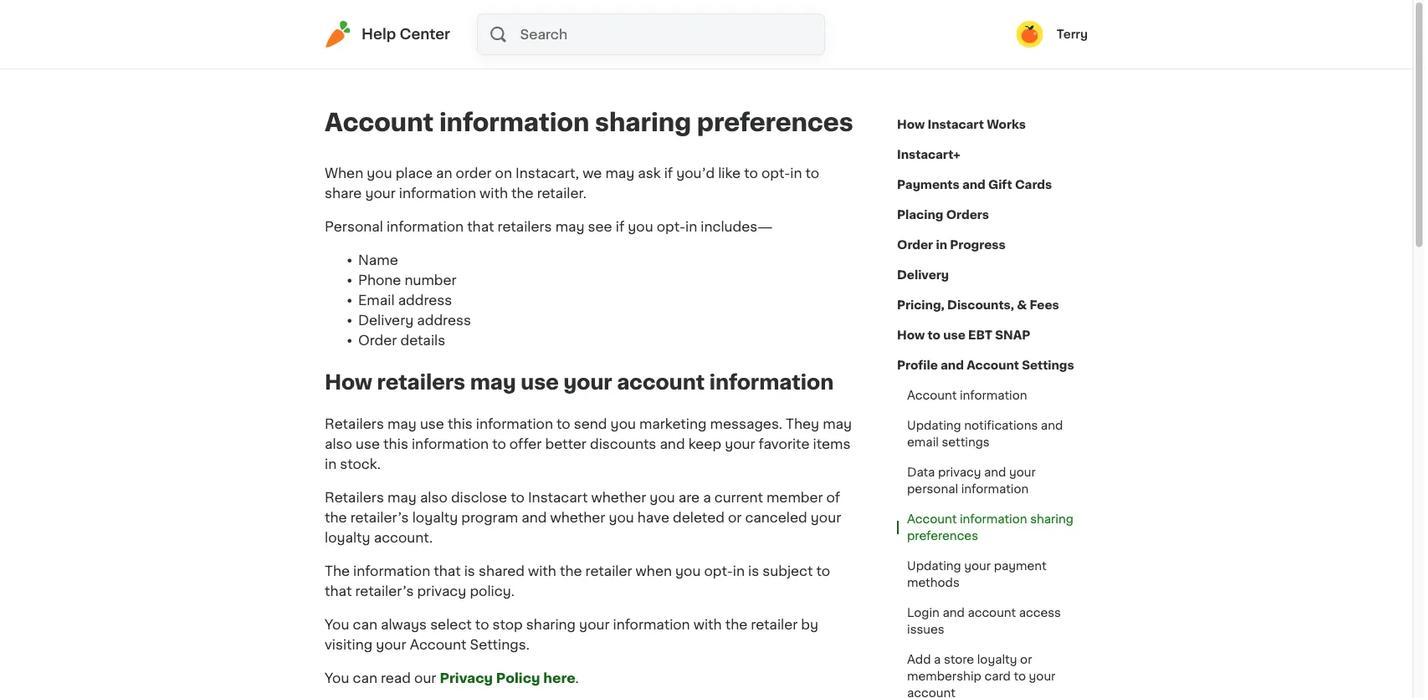 Task type: vqa. For each thing, say whether or not it's contained in the screenshot.
topmost the Updating
yes



Task type: describe. For each thing, give the bounding box(es) containing it.
updating notifications and email settings
[[907, 420, 1063, 449]]

when
[[325, 167, 363, 180]]

add
[[907, 654, 931, 666]]

order in progress link
[[897, 230, 1006, 260]]

also inside retailers may use this information to send you marketing messages. they may also use this information to offer better discounts and keep your favorite items in stock.
[[325, 438, 352, 451]]

account information
[[907, 390, 1027, 402]]

delivery link
[[897, 260, 949, 290]]

card
[[985, 671, 1011, 683]]

deleted
[[673, 511, 725, 525]]

account inside login and account access issues
[[968, 608, 1016, 619]]

an
[[436, 167, 452, 180]]

fees
[[1030, 300, 1059, 311]]

our
[[414, 672, 436, 685]]

they
[[786, 417, 820, 431]]

how instacart works
[[897, 119, 1026, 131]]

items
[[813, 438, 851, 451]]

login
[[907, 608, 940, 619]]

can for always
[[353, 618, 377, 632]]

privacy inside data privacy and your personal information
[[938, 467, 981, 479]]

updating for email
[[907, 420, 961, 432]]

opt- inside when you place an order on instacart, we may ask if you'd like to opt-in to share your information with the retailer.
[[762, 167, 790, 180]]

stop
[[493, 618, 523, 632]]

and inside retailers may use this information to send you marketing messages. they may also use this information to offer better discounts and keep your favorite items in stock.
[[660, 438, 685, 451]]

placing orders
[[897, 209, 989, 221]]

a inside retailers may also disclose to instacart whether you are a current member of the retailer's loyalty program and whether you have deleted or canceled your loyalty account.
[[703, 491, 711, 505]]

with inside when you place an order on instacart, we may ask if you'd like to opt-in to share your information with the retailer.
[[480, 187, 508, 200]]

0 vertical spatial account information sharing preferences
[[325, 111, 853, 135]]

keep
[[689, 438, 722, 451]]

may inside retailers may also disclose to instacart whether you are a current member of the retailer's loyalty program and whether you have deleted or canceled your loyalty account.
[[387, 491, 417, 505]]

add a store loyalty or membership card to your account
[[907, 654, 1056, 699]]

1 vertical spatial address
[[417, 314, 471, 327]]

in inside retailers may use this information to send you marketing messages. they may also use this information to offer better discounts and keep your favorite items in stock.
[[325, 458, 337, 471]]

profile and account settings
[[897, 360, 1074, 372]]

0 vertical spatial address
[[398, 294, 452, 307]]

your inside retailers may use this information to send you marketing messages. they may also use this information to offer better discounts and keep your favorite items in stock.
[[725, 438, 755, 451]]

in inside the information that is shared with the retailer when you opt-in is subject to that retailer's privacy policy.
[[733, 565, 745, 578]]

with inside you can always select to stop sharing your information with the retailer by visiting your account settings.
[[694, 618, 722, 632]]

retailers for use
[[325, 417, 384, 431]]

your inside updating your payment methods
[[964, 561, 991, 572]]

account down ebt
[[967, 360, 1019, 372]]

information up number
[[387, 220, 464, 234]]

delivery inside 'name phone number email address delivery address order details'
[[358, 314, 414, 327]]

ask
[[638, 167, 661, 180]]

phone
[[358, 274, 401, 287]]

help
[[362, 27, 396, 41]]

policy.
[[470, 585, 515, 598]]

0 horizontal spatial preferences
[[697, 111, 853, 135]]

1 horizontal spatial sharing
[[595, 111, 691, 135]]

updating your payment methods
[[907, 561, 1047, 589]]

add a store loyalty or membership card to your account link
[[897, 645, 1088, 699]]

member
[[767, 491, 823, 505]]

login and account access issues
[[907, 608, 1061, 636]]

data privacy and your personal information
[[907, 467, 1036, 495]]

0 horizontal spatial account
[[617, 372, 705, 392]]

&
[[1017, 300, 1027, 311]]

1 is from the left
[[464, 565, 475, 578]]

cards
[[1015, 179, 1052, 191]]

order inside 'name phone number email address delivery address order details'
[[358, 334, 397, 347]]

instacart image
[[325, 21, 352, 48]]

the inside retailers may also disclose to instacart whether you are a current member of the retailer's loyalty program and whether you have deleted or canceled your loyalty account.
[[325, 511, 347, 525]]

data
[[907, 467, 935, 479]]

of
[[827, 491, 840, 505]]

information up 'on'
[[439, 111, 589, 135]]

1 vertical spatial sharing
[[1030, 514, 1074, 526]]

account.
[[374, 531, 433, 545]]

and inside retailers may also disclose to instacart whether you are a current member of the retailer's loyalty program and whether you have deleted or canceled your loyalty account.
[[522, 511, 547, 525]]

send
[[574, 417, 607, 431]]

to inside the information that is shared with the retailer when you opt-in is subject to that retailer's privacy policy.
[[816, 565, 830, 578]]

retailer inside you can always select to stop sharing your information with the retailer by visiting your account settings.
[[751, 618, 798, 632]]

that for is
[[434, 565, 461, 578]]

how for how to use ebt snap
[[897, 330, 925, 341]]

marketing
[[639, 417, 707, 431]]

discounts,
[[947, 300, 1014, 311]]

visiting
[[325, 638, 373, 652]]

settings.
[[470, 638, 530, 652]]

updating notifications and email settings link
[[897, 411, 1088, 458]]

account inside you can always select to stop sharing your information with the retailer by visiting your account settings.
[[410, 638, 467, 652]]

a inside add a store loyalty or membership card to your account
[[934, 654, 941, 666]]

share
[[325, 187, 362, 200]]

placing orders link
[[897, 200, 989, 230]]

in inside when you place an order on instacart, we may ask if you'd like to opt-in to share your information with the retailer.
[[790, 167, 802, 180]]

you can read our privacy policy here .
[[325, 672, 579, 685]]

instacart,
[[516, 167, 579, 180]]

and inside login and account access issues
[[943, 608, 965, 619]]

information up notifications
[[960, 390, 1027, 402]]

you for you can always select to stop sharing your information with the retailer by visiting your account settings.
[[325, 618, 349, 632]]

works
[[987, 119, 1026, 131]]

your down always
[[376, 638, 406, 652]]

the inside you can always select to stop sharing your information with the retailer by visiting your account settings.
[[725, 618, 748, 632]]

personal
[[325, 220, 383, 234]]

when
[[636, 565, 672, 578]]

includes—
[[701, 220, 773, 234]]

login and account access issues link
[[897, 598, 1088, 645]]

account information sharing preferences link
[[897, 505, 1088, 552]]

retailers may also disclose to instacart whether you are a current member of the retailer's loyalty program and whether you have deleted or canceled your loyalty account.
[[325, 491, 841, 545]]

the inside when you place an order on instacart, we may ask if you'd like to opt-in to share your information with the retailer.
[[511, 187, 534, 200]]

your up the 'send'
[[564, 372, 612, 392]]

order
[[456, 167, 492, 180]]

favorite
[[759, 438, 810, 451]]

privacy inside the information that is shared with the retailer when you opt-in is subject to that retailer's privacy policy.
[[417, 585, 466, 598]]

place
[[396, 167, 433, 180]]

disclose
[[451, 491, 507, 505]]

information up messages.
[[710, 372, 834, 392]]

how instacart works link
[[897, 110, 1026, 140]]

2 vertical spatial that
[[325, 585, 352, 598]]

offer
[[510, 438, 542, 451]]

1 horizontal spatial this
[[448, 417, 473, 431]]

terry link
[[1017, 21, 1088, 48]]

to inside you can always select to stop sharing your information with the retailer by visiting your account settings.
[[475, 618, 489, 632]]

your inside data privacy and your personal information
[[1009, 467, 1036, 479]]

you up have
[[650, 491, 675, 505]]

personal information that retailers may see if you opt-in includes—
[[325, 220, 773, 234]]

terry
[[1057, 28, 1088, 40]]

center
[[400, 27, 450, 41]]

pricing,
[[897, 300, 945, 311]]

or inside retailers may also disclose to instacart whether you are a current member of the retailer's loyalty program and whether you have deleted or canceled your loyalty account.
[[728, 511, 742, 525]]

access
[[1019, 608, 1061, 619]]

like
[[718, 167, 741, 180]]

progress
[[950, 239, 1006, 251]]

issues
[[907, 624, 945, 636]]

pricing, discounts, & fees
[[897, 300, 1059, 311]]

opt- inside the information that is shared with the retailer when you opt-in is subject to that retailer's privacy policy.
[[704, 565, 733, 578]]

account down profile
[[907, 390, 957, 402]]

number
[[405, 274, 457, 287]]

we
[[583, 167, 602, 180]]

1 horizontal spatial order
[[897, 239, 933, 251]]

help center link
[[325, 21, 450, 48]]

retailers may use this information to send you marketing messages. they may also use this information to offer better discounts and keep your favorite items in stock.
[[325, 417, 852, 471]]

when you place an order on instacart, we may ask if you'd like to opt-in to share your information with the retailer.
[[325, 167, 820, 200]]

data privacy and your personal information link
[[897, 458, 1088, 505]]

with inside the information that is shared with the retailer when you opt-in is subject to that retailer's privacy policy.
[[528, 565, 556, 578]]

payments and gift cards link
[[897, 170, 1052, 200]]

your inside when you place an order on instacart, we may ask if you'd like to opt-in to share your information with the retailer.
[[365, 187, 396, 200]]

instacart+ link
[[897, 140, 961, 170]]

information up "disclose"
[[412, 438, 489, 451]]

the information that is shared with the retailer when you opt-in is subject to that retailer's privacy policy.
[[325, 565, 830, 598]]

payments
[[897, 179, 960, 191]]



Task type: locate. For each thing, give the bounding box(es) containing it.
the inside the information that is shared with the retailer when you opt-in is subject to that retailer's privacy policy.
[[560, 565, 582, 578]]

updating inside updating notifications and email settings
[[907, 420, 961, 432]]

messages.
[[710, 417, 783, 431]]

retailer's inside the information that is shared with the retailer when you opt-in is subject to that retailer's privacy policy.
[[355, 585, 414, 598]]

account information sharing preferences up we
[[325, 111, 853, 135]]

1 vertical spatial how
[[897, 330, 925, 341]]

you up visiting at the left bottom of page
[[325, 618, 349, 632]]

are
[[679, 491, 700, 505]]

payments and gift cards
[[897, 179, 1052, 191]]

0 vertical spatial order
[[897, 239, 933, 251]]

0 horizontal spatial if
[[616, 220, 625, 234]]

1 vertical spatial retailers
[[325, 491, 384, 505]]

name phone number email address delivery address order details
[[358, 254, 471, 347]]

information inside when you place an order on instacart, we may ask if you'd like to opt-in to share your information with the retailer.
[[399, 187, 476, 200]]

retailer's up always
[[355, 585, 414, 598]]

2 vertical spatial with
[[694, 618, 722, 632]]

you right see
[[628, 220, 653, 234]]

1 vertical spatial account
[[968, 608, 1016, 619]]

sharing inside you can always select to stop sharing your information with the retailer by visiting your account settings.
[[526, 618, 576, 632]]

shared
[[479, 565, 525, 578]]

order down email
[[358, 334, 397, 347]]

opt- down ask
[[657, 220, 686, 234]]

0 vertical spatial how
[[897, 119, 925, 131]]

0 vertical spatial account
[[617, 372, 705, 392]]

you down visiting at the left bottom of page
[[325, 672, 349, 685]]

delivery
[[897, 269, 949, 281], [358, 314, 414, 327]]

is up 'policy.'
[[464, 565, 475, 578]]

1 horizontal spatial delivery
[[897, 269, 949, 281]]

the down 'on'
[[511, 187, 534, 200]]

1 can from the top
[[353, 618, 377, 632]]

or inside add a store loyalty or membership card to your account
[[1020, 654, 1032, 666]]

0 horizontal spatial retailers
[[377, 372, 465, 392]]

1 vertical spatial whether
[[550, 511, 605, 525]]

and down updating notifications and email settings link
[[984, 467, 1006, 479]]

retailers down "retailer."
[[498, 220, 552, 234]]

privacy down settings
[[938, 467, 981, 479]]

can up visiting at the left bottom of page
[[353, 618, 377, 632]]

0 horizontal spatial account information sharing preferences
[[325, 111, 853, 135]]

2 you from the top
[[325, 672, 349, 685]]

2 vertical spatial account
[[907, 688, 956, 699]]

0 horizontal spatial privacy
[[417, 585, 466, 598]]

is
[[464, 565, 475, 578], [748, 565, 759, 578]]

1 horizontal spatial a
[[934, 654, 941, 666]]

your right share
[[365, 187, 396, 200]]

0 vertical spatial a
[[703, 491, 711, 505]]

also up stock.
[[325, 438, 352, 451]]

2 retailers from the top
[[325, 491, 384, 505]]

methods
[[907, 577, 960, 589]]

0 horizontal spatial retailer
[[586, 565, 632, 578]]

details
[[400, 334, 445, 347]]

2 horizontal spatial opt-
[[762, 167, 790, 180]]

also
[[325, 438, 352, 451], [420, 491, 448, 505]]

1 vertical spatial updating
[[907, 561, 961, 572]]

account inside add a store loyalty or membership card to your account
[[907, 688, 956, 699]]

account information sharing preferences up updating your payment methods link
[[907, 514, 1074, 542]]

information down when
[[613, 618, 690, 632]]

pricing, discounts, & fees link
[[897, 290, 1059, 321]]

0 vertical spatial with
[[480, 187, 508, 200]]

opt- down deleted
[[704, 565, 733, 578]]

0 horizontal spatial that
[[325, 585, 352, 598]]

or down access
[[1020, 654, 1032, 666]]

2 vertical spatial sharing
[[526, 618, 576, 632]]

1 updating from the top
[[907, 420, 961, 432]]

1 horizontal spatial with
[[528, 565, 556, 578]]

account down 'personal'
[[907, 514, 957, 526]]

placing
[[897, 209, 944, 221]]

0 vertical spatial retailers
[[325, 417, 384, 431]]

membership
[[907, 671, 982, 683]]

preferences inside account information sharing preferences link
[[907, 531, 978, 542]]

0 horizontal spatial sharing
[[526, 618, 576, 632]]

how for how retailers may use your account information
[[325, 372, 372, 392]]

1 retailers from the top
[[325, 417, 384, 431]]

delivery up pricing,
[[897, 269, 949, 281]]

how up stock.
[[325, 372, 372, 392]]

information up offer
[[476, 417, 553, 431]]

1 horizontal spatial preferences
[[907, 531, 978, 542]]

address down number
[[398, 294, 452, 307]]

by
[[801, 618, 819, 632]]

0 vertical spatial sharing
[[595, 111, 691, 135]]

also inside retailers may also disclose to instacart whether you are a current member of the retailer's loyalty program and whether you have deleted or canceled your loyalty account.
[[420, 491, 448, 505]]

retailers down details
[[377, 372, 465, 392]]

retailer.
[[537, 187, 587, 200]]

policy
[[496, 672, 540, 685]]

2 vertical spatial opt-
[[704, 565, 733, 578]]

the up the
[[325, 511, 347, 525]]

updating inside updating your payment methods
[[907, 561, 961, 572]]

store
[[944, 654, 974, 666]]

and down 'marketing'
[[660, 438, 685, 451]]

or
[[728, 511, 742, 525], [1020, 654, 1032, 666]]

account up 'marketing'
[[617, 372, 705, 392]]

0 horizontal spatial or
[[728, 511, 742, 525]]

and left gift
[[962, 179, 986, 191]]

you inside retailers may use this information to send you marketing messages. they may also use this information to offer better discounts and keep your favorite items in stock.
[[611, 417, 636, 431]]

1 vertical spatial or
[[1020, 654, 1032, 666]]

0 horizontal spatial order
[[358, 334, 397, 347]]

0 vertical spatial preferences
[[697, 111, 853, 135]]

if right ask
[[664, 167, 673, 180]]

account down membership
[[907, 688, 956, 699]]

instacart inside retailers may also disclose to instacart whether you are a current member of the retailer's loyalty program and whether you have deleted or canceled your loyalty account.
[[528, 491, 588, 505]]

0 vertical spatial or
[[728, 511, 742, 525]]

the
[[325, 565, 350, 578]]

1 horizontal spatial if
[[664, 167, 673, 180]]

instacart up instacart+
[[928, 119, 984, 131]]

current
[[714, 491, 763, 505]]

discounts
[[590, 438, 656, 451]]

2 can from the top
[[353, 672, 377, 685]]

and right program at the bottom left of the page
[[522, 511, 547, 525]]

can
[[353, 618, 377, 632], [353, 672, 377, 685]]

1 horizontal spatial account
[[907, 688, 956, 699]]

in left includes—
[[685, 220, 697, 234]]

2 is from the left
[[748, 565, 759, 578]]

if right see
[[616, 220, 625, 234]]

1 vertical spatial you
[[325, 672, 349, 685]]

and right login
[[943, 608, 965, 619]]

1 vertical spatial retailer's
[[355, 585, 414, 598]]

privacy policy here link
[[440, 672, 575, 685]]

1 horizontal spatial also
[[420, 491, 448, 505]]

to inside add a store loyalty or membership card to your account
[[1014, 671, 1026, 683]]

you'd
[[676, 167, 715, 180]]

account down select
[[410, 638, 467, 652]]

retailers for the
[[325, 491, 384, 505]]

address up details
[[417, 314, 471, 327]]

retailers down stock.
[[325, 491, 384, 505]]

in left stock.
[[325, 458, 337, 471]]

sharing up ask
[[595, 111, 691, 135]]

information down an
[[399, 187, 476, 200]]

preferences up methods
[[907, 531, 978, 542]]

you inside the information that is shared with the retailer when you opt-in is subject to that retailer's privacy policy.
[[675, 565, 701, 578]]

name
[[358, 254, 398, 267]]

help center
[[362, 27, 450, 41]]

0 vertical spatial also
[[325, 438, 352, 451]]

0 vertical spatial that
[[467, 220, 494, 234]]

0 horizontal spatial delivery
[[358, 314, 414, 327]]

0 vertical spatial loyalty
[[412, 511, 458, 525]]

0 vertical spatial instacart
[[928, 119, 984, 131]]

retailers inside retailers may also disclose to instacart whether you are a current member of the retailer's loyalty program and whether you have deleted or canceled your loyalty account.
[[325, 491, 384, 505]]

you left place
[[367, 167, 392, 180]]

1 horizontal spatial privacy
[[938, 467, 981, 479]]

and inside profile and account settings link
[[941, 360, 964, 372]]

retailers up stock.
[[325, 417, 384, 431]]

this
[[448, 417, 473, 431], [383, 438, 408, 451]]

if inside when you place an order on instacart, we may ask if you'd like to opt-in to share your information with the retailer.
[[664, 167, 673, 180]]

the
[[511, 187, 534, 200], [325, 511, 347, 525], [560, 565, 582, 578], [725, 618, 748, 632]]

0 vertical spatial whether
[[591, 491, 646, 505]]

in down placing orders link
[[936, 239, 947, 251]]

how up profile
[[897, 330, 925, 341]]

whether up have
[[591, 491, 646, 505]]

how up 'instacart+' 'link'
[[897, 119, 925, 131]]

0 horizontal spatial a
[[703, 491, 711, 505]]

how for how instacart works
[[897, 119, 925, 131]]

in left subject
[[733, 565, 745, 578]]

account down updating your payment methods link
[[968, 608, 1016, 619]]

0 vertical spatial if
[[664, 167, 673, 180]]

1 vertical spatial also
[[420, 491, 448, 505]]

how
[[897, 119, 925, 131], [897, 330, 925, 341], [325, 372, 372, 392]]

instacart down better
[[528, 491, 588, 505]]

personal
[[907, 484, 958, 495]]

retailer left "by"
[[751, 618, 798, 632]]

you inside you can always select to stop sharing your information with the retailer by visiting your account settings.
[[325, 618, 349, 632]]

whether up the information that is shared with the retailer when you opt-in is subject to that retailer's privacy policy.
[[550, 511, 605, 525]]

the left "by"
[[725, 618, 748, 632]]

subject
[[763, 565, 813, 578]]

1 vertical spatial retailer
[[751, 618, 798, 632]]

is left subject
[[748, 565, 759, 578]]

2 vertical spatial loyalty
[[977, 654, 1017, 666]]

user avatar image
[[1017, 21, 1043, 48]]

a right are
[[703, 491, 711, 505]]

Search search field
[[519, 14, 824, 54]]

0 vertical spatial you
[[325, 618, 349, 632]]

you right when
[[675, 565, 701, 578]]

your inside retailers may also disclose to instacart whether you are a current member of the retailer's loyalty program and whether you have deleted or canceled your loyalty account.
[[811, 511, 841, 525]]

profile
[[897, 360, 938, 372]]

1 vertical spatial account information sharing preferences
[[907, 514, 1074, 542]]

that for retailers
[[467, 220, 494, 234]]

you for you can read our privacy policy here .
[[325, 672, 349, 685]]

retailer
[[586, 565, 632, 578], [751, 618, 798, 632]]

privacy up select
[[417, 585, 466, 598]]

your right the card
[[1029, 671, 1056, 683]]

1 horizontal spatial or
[[1020, 654, 1032, 666]]

preferences up like
[[697, 111, 853, 135]]

2 vertical spatial how
[[325, 372, 372, 392]]

you
[[367, 167, 392, 180], [628, 220, 653, 234], [611, 417, 636, 431], [650, 491, 675, 505], [609, 511, 634, 525], [675, 565, 701, 578]]

your down of
[[811, 511, 841, 525]]

settings
[[1022, 360, 1074, 372]]

profile and account settings link
[[897, 351, 1074, 381]]

0 horizontal spatial is
[[464, 565, 475, 578]]

opt- right like
[[762, 167, 790, 180]]

1 vertical spatial that
[[434, 565, 461, 578]]

notifications
[[964, 420, 1038, 432]]

you up the discounts
[[611, 417, 636, 431]]

0 horizontal spatial also
[[325, 438, 352, 451]]

0 horizontal spatial instacart
[[528, 491, 588, 505]]

email
[[358, 294, 395, 307]]

account up place
[[325, 111, 434, 135]]

retailers inside retailers may use this information to send you marketing messages. they may also use this information to offer better discounts and keep your favorite items in stock.
[[325, 417, 384, 431]]

that down order
[[467, 220, 494, 234]]

that up select
[[434, 565, 461, 578]]

instacart
[[928, 119, 984, 131], [528, 491, 588, 505]]

order
[[897, 239, 933, 251], [358, 334, 397, 347]]

1 vertical spatial opt-
[[657, 220, 686, 234]]

and inside data privacy and your personal information
[[984, 467, 1006, 479]]

can inside you can always select to stop sharing your information with the retailer by visiting your account settings.
[[353, 618, 377, 632]]

0 vertical spatial retailer
[[586, 565, 632, 578]]

your down messages.
[[725, 438, 755, 451]]

account
[[617, 372, 705, 392], [968, 608, 1016, 619], [907, 688, 956, 699]]

instacart+
[[897, 149, 961, 161]]

may inside when you place an order on instacart, we may ask if you'd like to opt-in to share your information with the retailer.
[[605, 167, 635, 180]]

canceled
[[745, 511, 807, 525]]

2 horizontal spatial with
[[694, 618, 722, 632]]

1 horizontal spatial account information sharing preferences
[[907, 514, 1074, 542]]

and inside updating notifications and email settings
[[1041, 420, 1063, 432]]

settings
[[942, 437, 990, 449]]

1 horizontal spatial retailer
[[751, 618, 798, 632]]

use
[[943, 330, 966, 341], [521, 372, 559, 392], [420, 417, 444, 431], [356, 438, 380, 451]]

retailer inside the information that is shared with the retailer when you opt-in is subject to that retailer's privacy policy.
[[586, 565, 632, 578]]

loyalty up the
[[325, 531, 370, 545]]

your down updating notifications and email settings link
[[1009, 467, 1036, 479]]

retailer left when
[[586, 565, 632, 578]]

account
[[325, 111, 434, 135], [967, 360, 1019, 372], [907, 390, 957, 402], [907, 514, 957, 526], [410, 638, 467, 652]]

1 horizontal spatial that
[[434, 565, 461, 578]]

gift
[[988, 179, 1012, 191]]

1 vertical spatial loyalty
[[325, 531, 370, 545]]

delivery down email
[[358, 314, 414, 327]]

select
[[430, 618, 472, 632]]

orders
[[946, 209, 989, 221]]

and down how to use ebt snap link
[[941, 360, 964, 372]]

how to use ebt snap link
[[897, 321, 1031, 351]]

privacy
[[440, 672, 493, 685]]

account information link
[[897, 381, 1037, 411]]

1 vertical spatial retailers
[[377, 372, 465, 392]]

2 updating from the top
[[907, 561, 961, 572]]

a up membership
[[934, 654, 941, 666]]

0 vertical spatial this
[[448, 417, 473, 431]]

information inside you can always select to stop sharing your information with the retailer by visiting your account settings.
[[613, 618, 690, 632]]

sharing right stop
[[526, 618, 576, 632]]

order in progress
[[897, 239, 1006, 251]]

account information sharing preferences inside account information sharing preferences link
[[907, 514, 1074, 542]]

2 horizontal spatial loyalty
[[977, 654, 1017, 666]]

0 horizontal spatial with
[[480, 187, 508, 200]]

sharing up payment
[[1030, 514, 1074, 526]]

address
[[398, 294, 452, 307], [417, 314, 471, 327]]

to inside retailers may also disclose to instacart whether you are a current member of the retailer's loyalty program and whether you have deleted or canceled your loyalty account.
[[511, 491, 525, 505]]

if
[[664, 167, 673, 180], [616, 220, 625, 234]]

1 vertical spatial a
[[934, 654, 941, 666]]

your inside add a store loyalty or membership card to your account
[[1029, 671, 1056, 683]]

1 horizontal spatial instacart
[[928, 119, 984, 131]]

information down account.
[[353, 565, 430, 578]]

1 vertical spatial delivery
[[358, 314, 414, 327]]

information down data privacy and your personal information link
[[960, 514, 1027, 526]]

may
[[605, 167, 635, 180], [555, 220, 585, 234], [470, 372, 516, 392], [387, 417, 417, 431], [823, 417, 852, 431], [387, 491, 417, 505]]

your down the information that is shared with the retailer when you opt-in is subject to that retailer's privacy policy.
[[579, 618, 610, 632]]

you inside when you place an order on instacart, we may ask if you'd like to opt-in to share your information with the retailer.
[[367, 167, 392, 180]]

1 horizontal spatial retailers
[[498, 220, 552, 234]]

program
[[461, 511, 518, 525]]

0 vertical spatial delivery
[[897, 269, 949, 281]]

.
[[575, 672, 579, 685]]

2 horizontal spatial that
[[467, 220, 494, 234]]

can left read
[[353, 672, 377, 685]]

updating up email
[[907, 420, 961, 432]]

a
[[703, 491, 711, 505], [934, 654, 941, 666]]

how to use ebt snap
[[897, 330, 1031, 341]]

1 horizontal spatial loyalty
[[412, 511, 458, 525]]

loyalty up the card
[[977, 654, 1017, 666]]

1 vertical spatial can
[[353, 672, 377, 685]]

1 vertical spatial order
[[358, 334, 397, 347]]

loyalty inside add a store loyalty or membership card to your account
[[977, 654, 1017, 666]]

and right notifications
[[1041, 420, 1063, 432]]

1 you from the top
[[325, 618, 349, 632]]

loyalty
[[412, 511, 458, 525], [325, 531, 370, 545], [977, 654, 1017, 666]]

read
[[381, 672, 411, 685]]

1 vertical spatial this
[[383, 438, 408, 451]]

loyalty up account.
[[412, 511, 458, 525]]

always
[[381, 618, 427, 632]]

and inside payments and gift cards link
[[962, 179, 986, 191]]

1 vertical spatial instacart
[[528, 491, 588, 505]]

retailer's inside retailers may also disclose to instacart whether you are a current member of the retailer's loyalty program and whether you have deleted or canceled your loyalty account.
[[350, 511, 409, 525]]

can for read
[[353, 672, 377, 685]]

information up account information sharing preferences link at the bottom right of the page
[[961, 484, 1029, 495]]

better
[[545, 438, 587, 451]]

information inside the information that is shared with the retailer when you opt-in is subject to that retailer's privacy policy.
[[353, 565, 430, 578]]

0 horizontal spatial opt-
[[657, 220, 686, 234]]

you left have
[[609, 511, 634, 525]]

0 vertical spatial updating
[[907, 420, 961, 432]]

retailer's up account.
[[350, 511, 409, 525]]

retailers
[[498, 220, 552, 234], [377, 372, 465, 392]]

0 vertical spatial retailer's
[[350, 511, 409, 525]]

1 vertical spatial preferences
[[907, 531, 978, 542]]

1 vertical spatial privacy
[[417, 585, 466, 598]]

2 horizontal spatial sharing
[[1030, 514, 1074, 526]]

1 horizontal spatial opt-
[[704, 565, 733, 578]]

information inside data privacy and your personal information
[[961, 484, 1029, 495]]

updating for methods
[[907, 561, 961, 572]]

0 vertical spatial opt-
[[762, 167, 790, 180]]

0 vertical spatial privacy
[[938, 467, 981, 479]]

that down the
[[325, 585, 352, 598]]

0 horizontal spatial this
[[383, 438, 408, 451]]

order down placing
[[897, 239, 933, 251]]

the down retailers may also disclose to instacart whether you are a current member of the retailer's loyalty program and whether you have deleted or canceled your loyalty account.
[[560, 565, 582, 578]]

on
[[495, 167, 512, 180]]

your down account information sharing preferences link at the bottom right of the page
[[964, 561, 991, 572]]

sharing
[[595, 111, 691, 135], [1030, 514, 1074, 526], [526, 618, 576, 632]]



